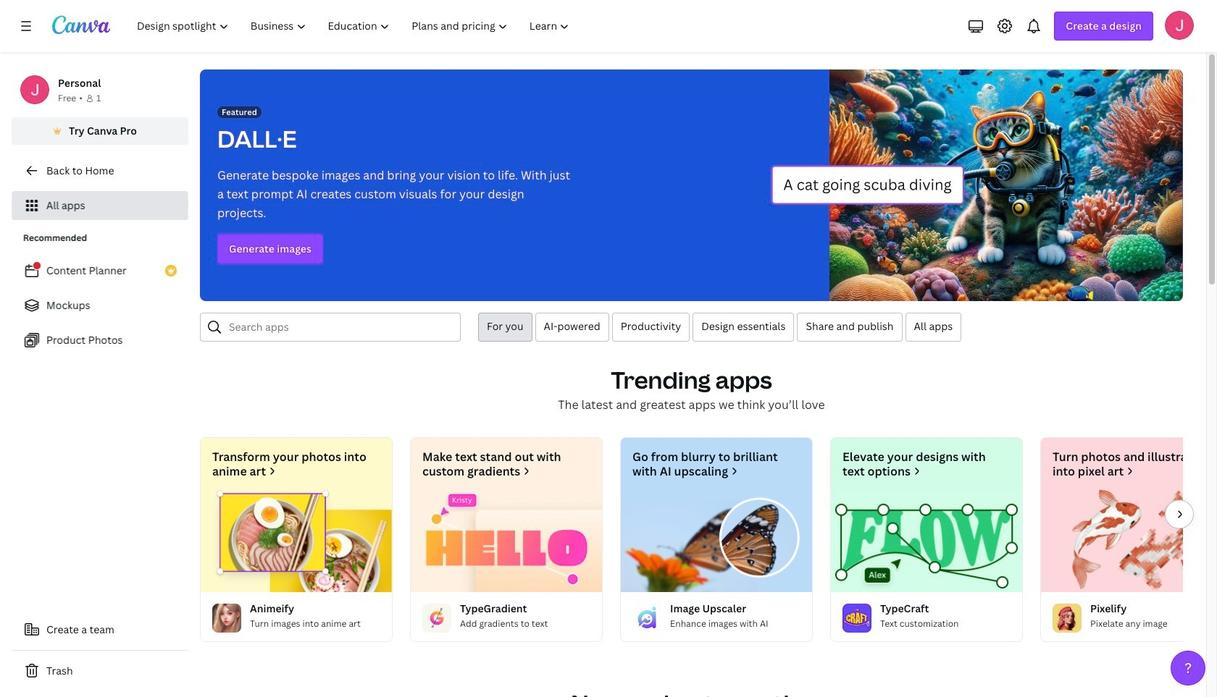 Task type: vqa. For each thing, say whether or not it's contained in the screenshot.
Image Upscaler
yes



Task type: locate. For each thing, give the bounding box(es) containing it.
0 vertical spatial image upscaler image
[[621, 491, 812, 593]]

animeify image
[[212, 604, 241, 633]]

list
[[12, 257, 188, 355]]

typegradient image
[[411, 491, 602, 593]]

image upscaler image
[[621, 491, 812, 593], [633, 604, 662, 633]]

1 vertical spatial image upscaler image
[[633, 604, 662, 633]]

james peterson image
[[1165, 11, 1194, 40]]

pixelify image
[[1041, 491, 1218, 593], [1053, 604, 1082, 633]]

typecraft image
[[831, 491, 1023, 593]]



Task type: describe. For each thing, give the bounding box(es) containing it.
1 vertical spatial pixelify image
[[1053, 604, 1082, 633]]

0 vertical spatial pixelify image
[[1041, 491, 1218, 593]]

an image with a cursor next to a text box containing the prompt "a cat going scuba diving" to generate an image. the generated image of a cat doing scuba diving is behind the text box. image
[[771, 70, 1183, 301]]

top level navigation element
[[128, 12, 582, 41]]

Input field to search for apps search field
[[229, 314, 451, 341]]

typecraft image
[[843, 604, 872, 633]]

animeify image
[[201, 491, 392, 593]]

typegradient image
[[423, 604, 451, 633]]



